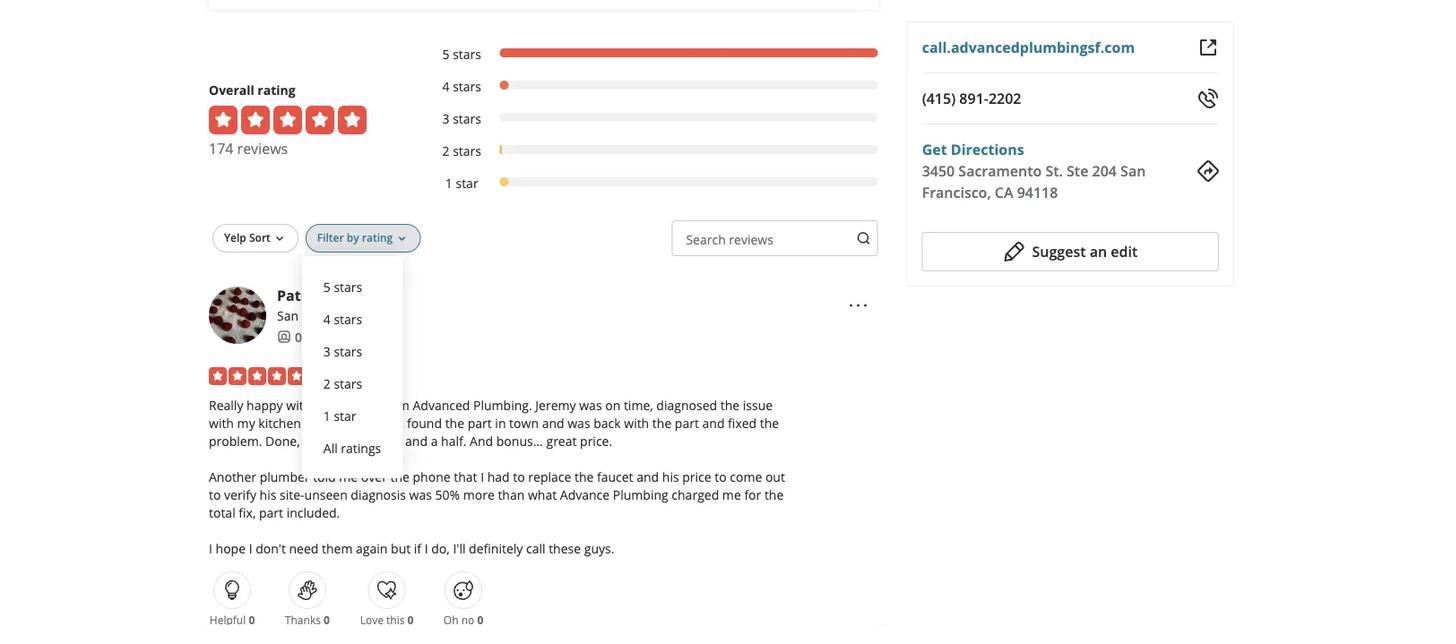 Task type: describe. For each thing, give the bounding box(es) containing it.
i right if
[[425, 540, 428, 557]]

3 stars button
[[316, 335, 388, 367]]

i left hope
[[209, 540, 212, 557]]

4 stars button
[[316, 303, 388, 335]]

and left the fixed
[[702, 414, 725, 431]]

i'll
[[453, 540, 466, 557]]

over
[[361, 468, 387, 485]]

and down jeremy at the bottom left
[[542, 414, 564, 431]]

really
[[209, 396, 243, 414]]

4 stars for filter reviews by 4 stars rating element
[[442, 77, 481, 94]]

2 for filter reviews by 2 stars rating element at the top
[[442, 142, 449, 159]]

174
[[209, 139, 233, 158]]

filter by rating button
[[305, 224, 421, 253]]

13
[[327, 328, 341, 345]]

24 pencil v2 image
[[1003, 241, 1025, 263]]

included.
[[287, 504, 340, 521]]

fixed
[[728, 414, 757, 431]]

guys.
[[584, 540, 614, 557]]

again
[[356, 540, 388, 557]]

replace
[[528, 468, 571, 485]]

stars for '3 stars' button
[[334, 343, 362, 360]]

yelp sort
[[224, 230, 270, 245]]

found
[[407, 414, 442, 431]]

reviews for search reviews
[[729, 231, 773, 248]]

4 stars for 4 stars button
[[323, 310, 362, 327]]

filter reviews by 2 stars rating element
[[424, 141, 878, 159]]

back
[[594, 414, 621, 431]]

stars for filter reviews by 5 stars rating 'element'
[[453, 45, 481, 62]]

3 stars for filter reviews by 3 stars rating element
[[442, 110, 481, 127]]

search reviews
[[686, 231, 773, 248]]

star for 1 star button
[[334, 407, 356, 424]]

1 star button
[[316, 400, 388, 432]]

filter reviews by 3 stars rating element
[[424, 109, 878, 127]]

told
[[313, 468, 336, 485]]

patricia o. link
[[277, 286, 351, 305]]

the right over at bottom left
[[390, 468, 410, 485]]

faucet inside another plumber told me over the phone that i had to replace the faucet and his price to come out to verify his site-unseen diagnosis was 50% more than what advance plumbing charged me for the total fix, part included.
[[597, 468, 633, 485]]

filter reviews by 5 stars rating element
[[424, 45, 878, 63]]

i inside another plumber told me over the phone that i had to replace the faucet and his price to come out to verify his site-unseen diagnosis was 50% more than what advance plumbing charged me for the total fix, part included.
[[481, 468, 484, 485]]

3 for filter reviews by 3 stars rating element
[[442, 110, 449, 127]]

1 horizontal spatial to
[[513, 468, 525, 485]]

16 chevron down v2 image for filter by rating
[[272, 232, 287, 246]]

get directions 3450 sacramento st. ste 204 san francisco, ca 94118
[[922, 140, 1146, 202]]

patricia o. san francisco, ca
[[277, 286, 379, 324]]

kitchen
[[258, 414, 301, 431]]

891-
[[959, 89, 989, 108]]

out
[[765, 468, 785, 485]]

1 for filter reviews by 1 star rating element
[[445, 174, 452, 191]]

o.
[[336, 286, 351, 305]]

all ratings button
[[316, 432, 388, 464]]

another plumber told me over the phone that i had to replace the faucet and his price to come out to verify his site-unseen diagnosis was 50% more than what advance plumbing charged me for the total fix, part included.
[[209, 468, 785, 521]]

the up half.
[[445, 414, 464, 431]]

5 for 5 stars button in the top of the page
[[323, 278, 331, 295]]

call.advancedplumbingsf.com
[[922, 38, 1135, 57]]

don't
[[256, 540, 286, 557]]

come
[[730, 468, 762, 485]]

2 stars for filter reviews by 2 stars rating element at the top
[[442, 142, 481, 159]]

3 for '3 stars' button
[[323, 343, 331, 360]]

a
[[431, 432, 438, 449]]

service
[[337, 396, 378, 414]]

204
[[1092, 161, 1117, 181]]

price
[[682, 468, 711, 485]]

filter reviews by 4 stars rating element
[[424, 77, 878, 95]]

diagnosis
[[351, 486, 406, 503]]

part inside another plumber told me over the phone that i had to replace the faucet and his price to come out to verify his site-unseen diagnosis was 50% more than what advance plumbing charged me for the total fix, part included.
[[259, 504, 283, 521]]

an inside really happy with the service from advanced plumbing. jeremy was on time, diagnosed the issue with my kitchen faucet really fast, found the part in town and was back with the part and fixed the problem. done, in under an hour and a half. and bonus... great price.
[[356, 432, 371, 449]]

call
[[526, 540, 545, 557]]

16 chevron down v2 image for 5 stars
[[395, 232, 409, 246]]

my
[[237, 414, 255, 431]]

was inside another plumber told me over the phone that i had to replace the faucet and his price to come out to verify his site-unseen diagnosis was 50% more than what advance plumbing charged me for the total fix, part included.
[[409, 486, 432, 503]]

suggest an edit button
[[922, 232, 1219, 272]]

plumber
[[260, 468, 310, 485]]

plumbing
[[613, 486, 668, 503]]

faucet inside really happy with the service from advanced plumbing. jeremy was on time, diagnosed the issue with my kitchen faucet really fast, found the part in town and was back with the part and fixed the problem. done, in under an hour and a half. and bonus... great price.
[[304, 414, 341, 431]]

4 (0 reactions) element from the left
[[477, 613, 483, 627]]

friends element
[[277, 328, 302, 346]]

issue
[[743, 396, 773, 414]]

hour
[[374, 432, 402, 449]]

more
[[463, 486, 495, 503]]

stars for filter reviews by 4 stars rating element
[[453, 77, 481, 94]]

0 horizontal spatial with
[[209, 414, 234, 431]]

94118
[[1017, 183, 1058, 202]]

the down time,
[[652, 414, 672, 431]]

2 horizontal spatial to
[[715, 468, 727, 485]]

need
[[289, 540, 319, 557]]

another
[[209, 468, 256, 485]]

great
[[546, 432, 577, 449]]

plumbing.
[[473, 396, 532, 414]]

st.
[[1045, 161, 1063, 181]]

2023
[[351, 368, 380, 385]]

(415)
[[922, 89, 956, 108]]

reviews for 174 reviews
[[237, 139, 288, 158]]

site-
[[280, 486, 304, 503]]

filter by rating
[[317, 230, 393, 245]]

phone
[[413, 468, 451, 485]]

star for filter reviews by 1 star rating element
[[456, 174, 478, 191]]

5 stars for filter reviews by 5 stars rating 'element'
[[442, 45, 481, 62]]

sort
[[249, 230, 270, 245]]

5 stars button
[[316, 271, 388, 303]]

advanced
[[413, 396, 470, 414]]

5 stars for 5 stars button in the top of the page
[[323, 278, 362, 295]]

all
[[323, 440, 338, 457]]

do,
[[431, 540, 450, 557]]

edit
[[1111, 242, 1138, 261]]

sep 1, 2023
[[313, 368, 380, 385]]

under
[[317, 432, 353, 449]]

1,
[[338, 368, 348, 385]]

5 star rating image for 174 reviews
[[209, 106, 367, 134]]

0 horizontal spatial rating
[[258, 81, 295, 98]]

24 directions v2 image
[[1197, 160, 1219, 182]]

what
[[528, 486, 557, 503]]

get directions link
[[922, 140, 1024, 159]]

1 horizontal spatial with
[[286, 396, 311, 414]]



Task type: vqa. For each thing, say whether or not it's contained in the screenshot.
top the map
no



Task type: locate. For each thing, give the bounding box(es) containing it.
3450
[[922, 161, 955, 181]]

2 horizontal spatial with
[[624, 414, 649, 431]]

i
[[481, 468, 484, 485], [209, 540, 212, 557], [249, 540, 252, 557], [425, 540, 428, 557]]

verify
[[224, 486, 256, 503]]

diagnosed
[[656, 396, 717, 414]]

and inside another plumber told me over the phone that i had to replace the faucet and his price to come out to verify his site-unseen diagnosis was 50% more than what advance plumbing charged me for the total fix, part included.
[[637, 468, 659, 485]]

0 horizontal spatial in
[[303, 432, 314, 449]]

time,
[[624, 396, 653, 414]]

the down out
[[764, 486, 784, 503]]

faucet
[[304, 414, 341, 431], [597, 468, 633, 485]]

reviews
[[237, 139, 288, 158], [729, 231, 773, 248]]

overall
[[209, 81, 254, 98]]

filter reviews by 1 star rating element
[[424, 174, 878, 192]]

had
[[487, 468, 510, 485]]

1 vertical spatial 1 star
[[323, 407, 356, 424]]

4 for filter reviews by 4 stars rating element
[[442, 77, 449, 94]]

2 (0 reactions) element from the left
[[324, 613, 330, 627]]

reviews right 174
[[237, 139, 288, 158]]

part
[[468, 414, 492, 431], [675, 414, 699, 431], [259, 504, 283, 521]]

0 vertical spatial 2 stars
[[442, 142, 481, 159]]

0 horizontal spatial 1
[[323, 407, 331, 424]]

francisco, inside get directions 3450 sacramento st. ste 204 san francisco, ca 94118
[[922, 183, 991, 202]]

5 stars inside 'element'
[[442, 45, 481, 62]]

the up the fixed
[[720, 396, 740, 414]]

his left site-
[[260, 486, 276, 503]]

stars inside 4 stars button
[[334, 310, 362, 327]]

that
[[454, 468, 477, 485]]

on
[[605, 396, 620, 414]]

1 horizontal spatial 3 stars
[[442, 110, 481, 127]]

5
[[442, 45, 449, 62], [323, 278, 331, 295]]

0 horizontal spatial francisco,
[[302, 307, 360, 324]]

  text field
[[672, 220, 878, 256]]

all ratings
[[323, 440, 381, 457]]

francisco, inside patricia o. san francisco, ca
[[302, 307, 360, 324]]

1 vertical spatial 3
[[323, 343, 331, 360]]

stars for 4 stars button
[[334, 310, 362, 327]]

the up advance at left bottom
[[574, 468, 594, 485]]

part right fix,
[[259, 504, 283, 521]]

rating inside the filter by rating dropdown button
[[362, 230, 393, 245]]

1 5 star rating image from the top
[[209, 106, 367, 134]]

an left edit
[[1090, 242, 1107, 261]]

174 reviews
[[209, 139, 288, 158]]

stars inside filter reviews by 4 stars rating element
[[453, 77, 481, 94]]

part down diagnosed
[[675, 414, 699, 431]]

5 inside button
[[323, 278, 331, 295]]

16 chevron down v2 image inside the filter by rating dropdown button
[[395, 232, 409, 246]]

5 for filter reviews by 5 stars rating 'element'
[[442, 45, 449, 62]]

1 vertical spatial was
[[568, 414, 590, 431]]

san up friends element
[[277, 307, 299, 324]]

1 inside button
[[323, 407, 331, 424]]

hope
[[216, 540, 246, 557]]

0 vertical spatial francisco,
[[922, 183, 991, 202]]

for
[[744, 486, 761, 503]]

francisco,
[[922, 183, 991, 202], [302, 307, 360, 324]]

1 horizontal spatial francisco,
[[922, 183, 991, 202]]

an inside button
[[1090, 242, 1107, 261]]

4 stars inside filter reviews by 4 stars rating element
[[442, 77, 481, 94]]

sacramento
[[958, 161, 1042, 181]]

1 horizontal spatial 2 stars
[[442, 142, 481, 159]]

0 vertical spatial 3 stars
[[442, 110, 481, 127]]

0 horizontal spatial 3 stars
[[323, 343, 362, 360]]

0 vertical spatial star
[[456, 174, 478, 191]]

4 inside button
[[323, 310, 331, 327]]

reviews right search on the top of page
[[729, 231, 773, 248]]

3 stars for '3 stars' button
[[323, 343, 362, 360]]

0 horizontal spatial an
[[356, 432, 371, 449]]

24 external link v2 image
[[1197, 37, 1219, 58]]

was
[[579, 396, 602, 414], [568, 414, 590, 431], [409, 486, 432, 503]]

0 vertical spatial me
[[339, 468, 358, 485]]

0 horizontal spatial 5 stars
[[323, 278, 362, 295]]

0 horizontal spatial 2 stars
[[323, 375, 362, 392]]

3 (0 reactions) element from the left
[[407, 613, 414, 627]]

fix,
[[239, 504, 256, 521]]

1 vertical spatial rating
[[362, 230, 393, 245]]

0 vertical spatial in
[[495, 414, 506, 431]]

1 vertical spatial star
[[334, 407, 356, 424]]

in left all in the bottom of the page
[[303, 432, 314, 449]]

16 chevron down v2 image right sort
[[272, 232, 287, 246]]

i hope i don't need them again but if i do, i'll definitely call these guys.
[[209, 540, 614, 557]]

i right hope
[[249, 540, 252, 557]]

1 vertical spatial an
[[356, 432, 371, 449]]

faucet up plumbing on the bottom left
[[597, 468, 633, 485]]

1 vertical spatial reviews
[[729, 231, 773, 248]]

1 vertical spatial me
[[722, 486, 741, 503]]

1 vertical spatial 5 star rating image
[[209, 367, 306, 385]]

3 stars
[[442, 110, 481, 127], [323, 343, 362, 360]]

5 inside 'element'
[[442, 45, 449, 62]]

stars inside 5 stars button
[[334, 278, 362, 295]]

0 horizontal spatial his
[[260, 486, 276, 503]]

charged
[[672, 486, 719, 503]]

2 stars for 2 stars button
[[323, 375, 362, 392]]

0 horizontal spatial 4
[[323, 310, 331, 327]]

was up price.
[[568, 414, 590, 431]]

done,
[[265, 432, 300, 449]]

0 vertical spatial 3
[[442, 110, 449, 127]]

stars inside filter reviews by 2 stars rating element
[[453, 142, 481, 159]]

suggest an edit
[[1032, 242, 1138, 261]]

1 star for 1 star button
[[323, 407, 356, 424]]

1 vertical spatial his
[[260, 486, 276, 503]]

2 vertical spatial was
[[409, 486, 432, 503]]

san inside patricia o. san francisco, ca
[[277, 307, 299, 324]]

1 horizontal spatial 4 stars
[[442, 77, 481, 94]]

2202
[[989, 89, 1021, 108]]

1 vertical spatial in
[[303, 432, 314, 449]]

1 horizontal spatial 5
[[442, 45, 449, 62]]

1 horizontal spatial ca
[[995, 183, 1013, 202]]

francisco, down "3450"
[[922, 183, 991, 202]]

2 stars button
[[316, 367, 388, 400]]

5 stars
[[442, 45, 481, 62], [323, 278, 362, 295]]

ca down sacramento
[[995, 183, 1013, 202]]

1 vertical spatial 1
[[323, 407, 331, 424]]

to up total
[[209, 486, 221, 503]]

0 horizontal spatial 3
[[323, 343, 331, 360]]

(0 reactions) element
[[249, 613, 255, 627], [324, 613, 330, 627], [407, 613, 414, 627], [477, 613, 483, 627]]

0 horizontal spatial reviews
[[237, 139, 288, 158]]

1 vertical spatial faucet
[[597, 468, 633, 485]]

if
[[414, 540, 421, 557]]

total
[[209, 504, 235, 521]]

3
[[442, 110, 449, 127], [323, 343, 331, 360]]

5 star rating image for sep 1, 2023
[[209, 367, 306, 385]]

16 chevron down v2 image right filter by rating
[[395, 232, 409, 246]]

get
[[922, 140, 947, 159]]

problem.
[[209, 432, 262, 449]]

was left on
[[579, 396, 602, 414]]

4 for 4 stars button
[[323, 310, 331, 327]]

1 star for filter reviews by 1 star rating element
[[445, 174, 478, 191]]

2 stars inside button
[[323, 375, 362, 392]]

24 phone v2 image
[[1197, 88, 1219, 109]]

1 horizontal spatial his
[[662, 468, 679, 485]]

0 vertical spatial rating
[[258, 81, 295, 98]]

1 vertical spatial 5
[[323, 278, 331, 295]]

0 horizontal spatial san
[[277, 307, 299, 324]]

really happy with the service from advanced plumbing. jeremy was on time, diagnosed the issue with my kitchen faucet really fast, found the part in town and was back with the part and fixed the problem. done, in under an hour and a half. and bonus... great price.
[[209, 396, 779, 449]]

16 chevron down v2 image
[[272, 232, 287, 246], [395, 232, 409, 246]]

stars for 2 stars button
[[334, 375, 362, 392]]

1 horizontal spatial part
[[468, 414, 492, 431]]

1 (0 reactions) element from the left
[[249, 613, 255, 627]]

with down really
[[209, 414, 234, 431]]

the
[[315, 396, 334, 414], [720, 396, 740, 414], [445, 414, 464, 431], [652, 414, 672, 431], [760, 414, 779, 431], [390, 468, 410, 485], [574, 468, 594, 485], [764, 486, 784, 503]]

filter
[[317, 230, 344, 245]]

suggest
[[1032, 242, 1086, 261]]

faucet up under
[[304, 414, 341, 431]]

stars inside 2 stars button
[[334, 375, 362, 392]]

1 for 1 star button
[[323, 407, 331, 424]]

0 vertical spatial faucet
[[304, 414, 341, 431]]

0 vertical spatial 4 stars
[[442, 77, 481, 94]]

menu image
[[848, 295, 869, 316]]

advance
[[560, 486, 610, 503]]

50%
[[435, 486, 460, 503]]

0 vertical spatial 5 star rating image
[[209, 106, 367, 134]]

photo of patricia o. image
[[209, 287, 266, 344]]

and left the a
[[405, 432, 428, 449]]

4 stars inside 4 stars button
[[323, 310, 362, 327]]

1 horizontal spatial 5 stars
[[442, 45, 481, 62]]

search image
[[857, 231, 871, 246]]

2 5 star rating image from the top
[[209, 367, 306, 385]]

with down time,
[[624, 414, 649, 431]]

but
[[391, 540, 411, 557]]

with up kitchen
[[286, 396, 311, 414]]

san
[[1120, 161, 1146, 181], [277, 307, 299, 324]]

1 vertical spatial 4
[[323, 310, 331, 327]]

0 vertical spatial reviews
[[237, 139, 288, 158]]

francisco, up 13
[[302, 307, 360, 324]]

overall rating
[[209, 81, 295, 98]]

san inside get directions 3450 sacramento st. ste 204 san francisco, ca 94118
[[1120, 161, 1146, 181]]

2 stars
[[442, 142, 481, 159], [323, 375, 362, 392]]

0 vertical spatial 1 star
[[445, 174, 478, 191]]

1 horizontal spatial faucet
[[597, 468, 633, 485]]

with
[[286, 396, 311, 414], [209, 414, 234, 431], [624, 414, 649, 431]]

was down phone
[[409, 486, 432, 503]]

these
[[549, 540, 581, 557]]

1 horizontal spatial 4
[[442, 77, 449, 94]]

5 stars inside button
[[323, 278, 362, 295]]

yelp sort button
[[212, 224, 298, 253]]

his
[[662, 468, 679, 485], [260, 486, 276, 503]]

0 vertical spatial 1
[[445, 174, 452, 191]]

1 horizontal spatial in
[[495, 414, 506, 431]]

from
[[381, 396, 409, 414]]

and up plumbing on the bottom left
[[637, 468, 659, 485]]

3 stars inside filter reviews by 3 stars rating element
[[442, 110, 481, 127]]

0 horizontal spatial part
[[259, 504, 283, 521]]

0 vertical spatial 5 stars
[[442, 45, 481, 62]]

price.
[[580, 432, 612, 449]]

star
[[456, 174, 478, 191], [334, 407, 356, 424]]

patricia
[[277, 286, 332, 305]]

1 horizontal spatial me
[[722, 486, 741, 503]]

5 star rating image up happy
[[209, 367, 306, 385]]

3 stars inside '3 stars' button
[[323, 343, 362, 360]]

1 horizontal spatial rating
[[362, 230, 393, 245]]

(415) 891-2202
[[922, 89, 1021, 108]]

0 horizontal spatial 16 chevron down v2 image
[[272, 232, 287, 246]]

2 for 2 stars button
[[323, 375, 331, 392]]

1 horizontal spatial 3
[[442, 110, 449, 127]]

yelp
[[224, 230, 246, 245]]

3 inside button
[[323, 343, 331, 360]]

by
[[347, 230, 359, 245]]

1 horizontal spatial star
[[456, 174, 478, 191]]

1 vertical spatial 3 stars
[[323, 343, 362, 360]]

to up 'than' in the left of the page
[[513, 468, 525, 485]]

me right told
[[339, 468, 358, 485]]

1 horizontal spatial 2
[[442, 142, 449, 159]]

jeremy
[[535, 396, 576, 414]]

stars inside '3 stars' button
[[334, 343, 362, 360]]

to right price
[[715, 468, 727, 485]]

5 star rating image
[[209, 106, 367, 134], [209, 367, 306, 385]]

1 vertical spatial francisco,
[[302, 307, 360, 324]]

definitely
[[469, 540, 523, 557]]

1 horizontal spatial 1
[[445, 174, 452, 191]]

1 vertical spatial ca
[[363, 307, 379, 324]]

0 vertical spatial an
[[1090, 242, 1107, 261]]

1 vertical spatial 2 stars
[[323, 375, 362, 392]]

0 vertical spatial 5
[[442, 45, 449, 62]]

0 horizontal spatial 1 star
[[323, 407, 356, 424]]

1 16 chevron down v2 image from the left
[[272, 232, 287, 246]]

ca down 5 stars button in the top of the page
[[363, 307, 379, 324]]

part up and
[[468, 414, 492, 431]]

0 horizontal spatial to
[[209, 486, 221, 503]]

0 horizontal spatial 4 stars
[[323, 310, 362, 327]]

the down sep
[[315, 396, 334, 414]]

i left had
[[481, 468, 484, 485]]

0 vertical spatial his
[[662, 468, 679, 485]]

16 chevron down v2 image inside yelp sort "dropdown button"
[[272, 232, 287, 246]]

2 16 chevron down v2 image from the left
[[395, 232, 409, 246]]

and
[[470, 432, 493, 449]]

the down issue
[[760, 414, 779, 431]]

stars for filter reviews by 2 stars rating element at the top
[[453, 142, 481, 159]]

ca inside patricia o. san francisco, ca
[[363, 307, 379, 324]]

0 vertical spatial was
[[579, 396, 602, 414]]

stars inside filter reviews by 3 stars rating element
[[453, 110, 481, 127]]

town
[[509, 414, 539, 431]]

his left price
[[662, 468, 679, 485]]

fast,
[[379, 414, 404, 431]]

1 horizontal spatial san
[[1120, 161, 1146, 181]]

16 friends v2 image
[[277, 330, 291, 344]]

1 vertical spatial san
[[277, 307, 299, 324]]

call.advancedplumbingsf.com link
[[922, 38, 1135, 57]]

stars
[[453, 45, 481, 62], [453, 77, 481, 94], [453, 110, 481, 127], [453, 142, 481, 159], [334, 278, 362, 295], [334, 310, 362, 327], [334, 343, 362, 360], [334, 375, 362, 392]]

1 vertical spatial 4 stars
[[323, 310, 362, 327]]

rating right by at the left top of page
[[362, 230, 393, 245]]

0 horizontal spatial 5
[[323, 278, 331, 295]]

rating right overall
[[258, 81, 295, 98]]

0 horizontal spatial me
[[339, 468, 358, 485]]

search
[[686, 231, 726, 248]]

0 horizontal spatial faucet
[[304, 414, 341, 431]]

0 horizontal spatial 2
[[323, 375, 331, 392]]

1 horizontal spatial 16 chevron down v2 image
[[395, 232, 409, 246]]

star inside button
[[334, 407, 356, 424]]

0 vertical spatial ca
[[995, 183, 1013, 202]]

2 horizontal spatial part
[[675, 414, 699, 431]]

bonus...
[[496, 432, 543, 449]]

really
[[344, 414, 376, 431]]

0 vertical spatial 2
[[442, 142, 449, 159]]

happy
[[247, 396, 283, 414]]

1 horizontal spatial reviews
[[729, 231, 773, 248]]

san right 204
[[1120, 161, 1146, 181]]

1 star inside button
[[323, 407, 356, 424]]

1 vertical spatial 2
[[323, 375, 331, 392]]

stars for filter reviews by 3 stars rating element
[[453, 110, 481, 127]]

than
[[498, 486, 525, 503]]

0 vertical spatial 4
[[442, 77, 449, 94]]

1 vertical spatial 5 stars
[[323, 278, 362, 295]]

them
[[322, 540, 353, 557]]

5 star rating image down overall rating
[[209, 106, 367, 134]]

2 inside button
[[323, 375, 331, 392]]

ca inside get directions 3450 sacramento st. ste 204 san francisco, ca 94118
[[995, 183, 1013, 202]]

an down really
[[356, 432, 371, 449]]

1 horizontal spatial 1 star
[[445, 174, 478, 191]]

ste
[[1067, 161, 1088, 181]]

to
[[513, 468, 525, 485], [715, 468, 727, 485], [209, 486, 221, 503]]

0 vertical spatial san
[[1120, 161, 1146, 181]]

me left for
[[722, 486, 741, 503]]

stars inside filter reviews by 5 stars rating 'element'
[[453, 45, 481, 62]]

stars for 5 stars button in the top of the page
[[334, 278, 362, 295]]

1 horizontal spatial an
[[1090, 242, 1107, 261]]

0 horizontal spatial star
[[334, 407, 356, 424]]

0 horizontal spatial ca
[[363, 307, 379, 324]]

in down plumbing.
[[495, 414, 506, 431]]



